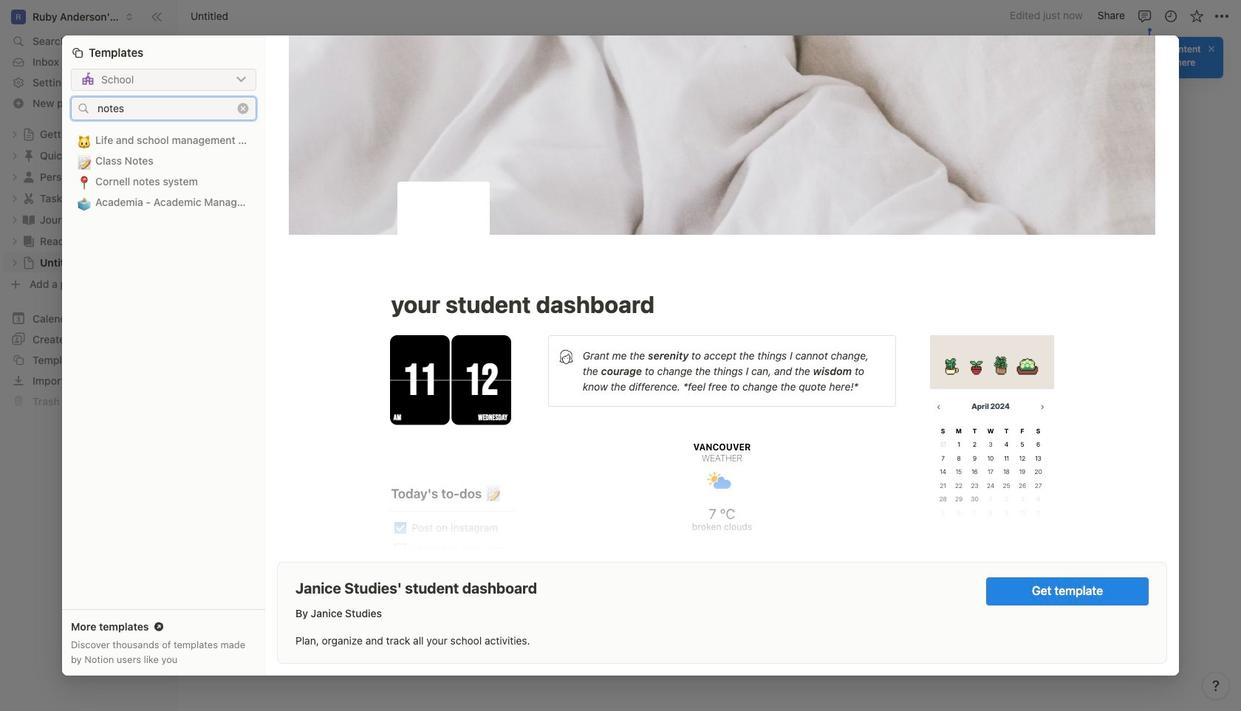 Task type: locate. For each thing, give the bounding box(es) containing it.
menu
[[448, 489, 847, 641]]

📍 image
[[77, 173, 92, 192]]

comments image
[[1138, 9, 1153, 23]]



Task type: describe. For each thing, give the bounding box(es) containing it.
Search templates text field
[[98, 102, 234, 114]]

📝 image
[[77, 152, 92, 171]]

page icon image
[[398, 182, 490, 274]]

close sidebar image
[[151, 11, 163, 23]]

🐱 image
[[77, 131, 92, 151]]

🗳️ image
[[77, 193, 92, 213]]

updates image
[[1164, 9, 1179, 23]]

favorite image
[[1190, 9, 1205, 23]]



Task type: vqa. For each thing, say whether or not it's contained in the screenshot.
the bottommost Open image
no



